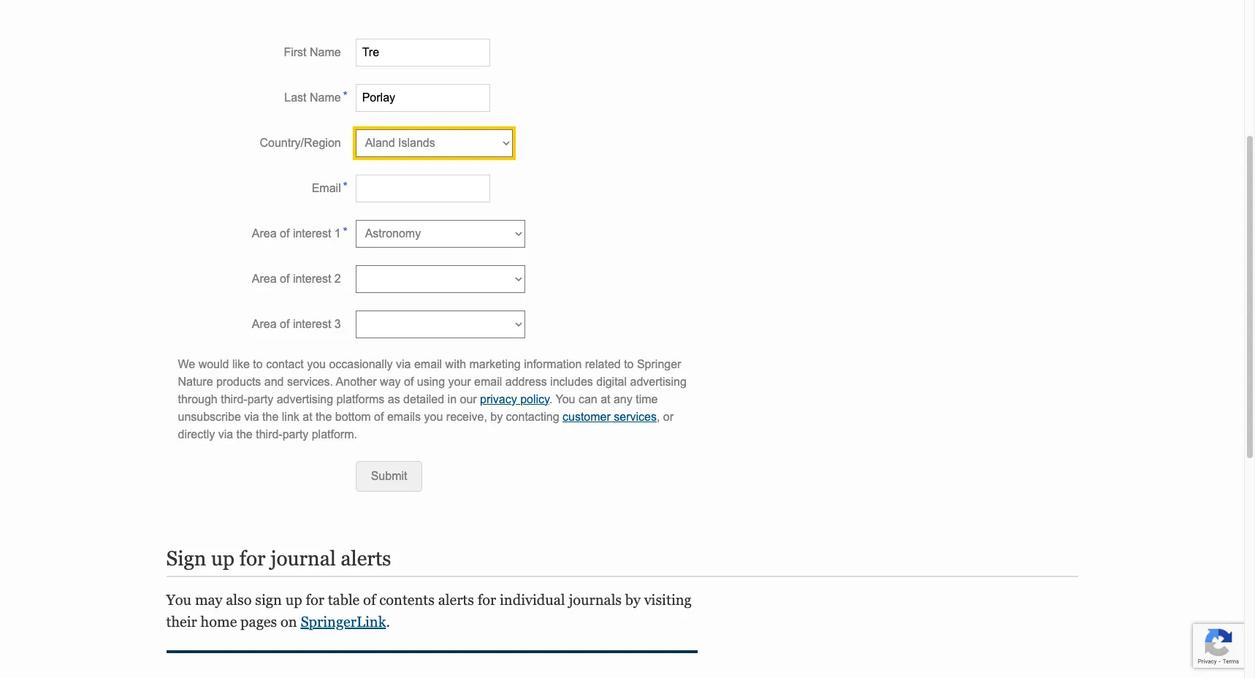 Task type: describe. For each thing, give the bounding box(es) containing it.
journal
[[271, 547, 336, 570]]

1
[[335, 227, 341, 240]]

sign up for journal alerts
[[166, 547, 391, 570]]

your
[[448, 376, 471, 388]]

country/region
[[260, 137, 341, 149]]

way
[[380, 376, 401, 388]]

information
[[524, 358, 582, 370]]

First Name text field
[[356, 39, 490, 66]]

submit
[[371, 470, 408, 482]]

0 horizontal spatial for
[[240, 547, 266, 570]]

directly
[[178, 428, 215, 441]]

of inside the we would like to contact you occasionally via email with marketing information related to springer nature products and services. another way of using your email address includes digital advertising through third-party advertising platforms as detailed in our
[[404, 376, 414, 388]]

by inside . you can at any time unsubscribe via the link at the bottom of emails you receive, by contacting
[[491, 411, 503, 423]]

area for area of interest 1
[[252, 227, 277, 240]]

springerlink
[[301, 614, 386, 630]]

may
[[195, 592, 223, 608]]

0 vertical spatial alerts
[[341, 547, 391, 570]]

includes
[[551, 376, 593, 388]]

unsubscribe
[[178, 411, 241, 423]]

would
[[199, 358, 229, 370]]

you inside . you can at any time unsubscribe via the link at the bottom of emails you receive, by contacting
[[424, 411, 443, 423]]

of inside . you can at any time unsubscribe via the link at the bottom of emails you receive, by contacting
[[374, 411, 384, 423]]

digital
[[597, 376, 627, 388]]

home
[[201, 614, 237, 630]]

bottom
[[335, 411, 371, 423]]

customer services link
[[563, 411, 657, 423]]

by inside "you may also sign up for table of contents alerts for individual journals by visiting their home pages on"
[[626, 592, 641, 608]]

,
[[657, 411, 660, 423]]

customer services
[[563, 411, 657, 423]]

the inside , or directly via the third-party platform.
[[236, 428, 253, 441]]

0 horizontal spatial .
[[386, 614, 390, 630]]

as
[[388, 393, 400, 406]]

receive,
[[446, 411, 487, 423]]

time
[[636, 393, 658, 406]]

contents
[[380, 592, 435, 608]]

0 vertical spatial email
[[414, 358, 442, 370]]

related
[[585, 358, 621, 370]]

products
[[216, 376, 261, 388]]

third- inside , or directly via the third-party platform.
[[256, 428, 283, 441]]

sign
[[166, 547, 206, 570]]

and
[[264, 376, 284, 388]]

via for email
[[396, 358, 411, 370]]

journals
[[569, 592, 622, 608]]

1 horizontal spatial for
[[306, 592, 324, 608]]

area for area of interest 2
[[252, 272, 277, 285]]

via inside , or directly via the third-party platform.
[[218, 428, 233, 441]]

you inside the we would like to contact you occasionally via email with marketing information related to springer nature products and services. another way of using your email address includes digital advertising through third-party advertising platforms as detailed in our
[[307, 358, 326, 370]]

table
[[328, 592, 360, 608]]

customer
[[563, 411, 611, 423]]

you inside . you can at any time unsubscribe via the link at the bottom of emails you receive, by contacting
[[556, 393, 576, 406]]

privacy
[[480, 393, 517, 406]]

1 horizontal spatial the
[[263, 411, 279, 423]]

up inside "you may also sign up for table of contents alerts for individual journals by visiting their home pages on"
[[286, 592, 302, 608]]

detailed
[[404, 393, 445, 406]]

0 horizontal spatial up
[[211, 547, 235, 570]]

pages
[[241, 614, 277, 630]]

, or directly via the third-party platform.
[[178, 411, 674, 441]]

springerlink .
[[301, 614, 390, 630]]

any
[[614, 393, 633, 406]]

nature
[[178, 376, 213, 388]]

area of interest 2
[[252, 272, 341, 285]]



Task type: vqa. For each thing, say whether or not it's contained in the screenshot.
process
no



Task type: locate. For each thing, give the bounding box(es) containing it.
0 horizontal spatial to
[[253, 358, 263, 370]]

interest for 3
[[293, 318, 331, 330]]

advertising down 'services.'
[[277, 393, 333, 406]]

third-
[[221, 393, 248, 406], [256, 428, 283, 441]]

area of interest 1
[[252, 227, 341, 240]]

1 horizontal spatial email
[[474, 376, 502, 388]]

area of interest 3
[[252, 318, 341, 330]]

services.
[[287, 376, 333, 388]]

at right the link
[[303, 411, 313, 423]]

area down area of interest 1
[[252, 272, 277, 285]]

1 vertical spatial .
[[386, 614, 390, 630]]

emails
[[387, 411, 421, 423]]

springerlink link
[[301, 614, 386, 630]]

of
[[280, 227, 290, 240], [280, 272, 290, 285], [280, 318, 290, 330], [404, 376, 414, 388], [374, 411, 384, 423], [363, 592, 376, 608]]

alerts
[[341, 547, 391, 570], [438, 592, 474, 608]]

1 horizontal spatial party
[[283, 428, 309, 441]]

2 to from the left
[[624, 358, 634, 370]]

first name
[[284, 46, 341, 58]]

up right sign
[[211, 547, 235, 570]]

individual
[[500, 592, 565, 608]]

1 horizontal spatial alerts
[[438, 592, 474, 608]]

on
[[281, 614, 297, 630]]

the left the link
[[263, 411, 279, 423]]

area
[[252, 227, 277, 240], [252, 272, 277, 285], [252, 318, 277, 330]]

the up the platform.
[[316, 411, 332, 423]]

party
[[248, 393, 274, 406], [283, 428, 309, 441]]

for
[[240, 547, 266, 570], [306, 592, 324, 608], [478, 592, 496, 608]]

2 vertical spatial via
[[218, 428, 233, 441]]

party inside the we would like to contact you occasionally via email with marketing information related to springer nature products and services. another way of using your email address includes digital advertising through third-party advertising platforms as detailed in our
[[248, 393, 274, 406]]

0 horizontal spatial by
[[491, 411, 503, 423]]

1 vertical spatial by
[[626, 592, 641, 608]]

to
[[253, 358, 263, 370], [624, 358, 634, 370]]

another
[[336, 376, 377, 388]]

3 interest from the top
[[293, 318, 331, 330]]

to right like
[[253, 358, 263, 370]]

area up the area of interest 2
[[252, 227, 277, 240]]

0 vertical spatial by
[[491, 411, 503, 423]]

contact
[[266, 358, 304, 370]]

0 horizontal spatial third-
[[221, 393, 248, 406]]

of up area of interest 3
[[280, 272, 290, 285]]

name right last
[[310, 91, 341, 104]]

you up 'services.'
[[307, 358, 326, 370]]

2 vertical spatial interest
[[293, 318, 331, 330]]

1 horizontal spatial you
[[556, 393, 576, 406]]

occasionally
[[329, 358, 393, 370]]

0 horizontal spatial you
[[307, 358, 326, 370]]

third- inside the we would like to contact you occasionally via email with marketing information related to springer nature products and services. another way of using your email address includes digital advertising through third-party advertising platforms as detailed in our
[[221, 393, 248, 406]]

via
[[396, 358, 411, 370], [244, 411, 259, 423], [218, 428, 233, 441]]

1 interest from the top
[[293, 227, 331, 240]]

we
[[178, 358, 195, 370]]

by left visiting
[[626, 592, 641, 608]]

email
[[414, 358, 442, 370], [474, 376, 502, 388]]

1 horizontal spatial .
[[550, 393, 553, 406]]

last
[[285, 91, 307, 104]]

1 name from the top
[[310, 46, 341, 58]]

party inside , or directly via the third-party platform.
[[283, 428, 309, 441]]

for left table
[[306, 592, 324, 608]]

in
[[448, 393, 457, 406]]

party down the link
[[283, 428, 309, 441]]

2 horizontal spatial the
[[316, 411, 332, 423]]

0 horizontal spatial advertising
[[277, 393, 333, 406]]

0 vertical spatial .
[[550, 393, 553, 406]]

of up the area of interest 2
[[280, 227, 290, 240]]

1 horizontal spatial to
[[624, 358, 634, 370]]

2 area from the top
[[252, 272, 277, 285]]

party down and
[[248, 393, 274, 406]]

2 interest from the top
[[293, 272, 331, 285]]

at
[[601, 393, 611, 406], [303, 411, 313, 423]]

1 area from the top
[[252, 227, 277, 240]]

. up contacting
[[550, 393, 553, 406]]

0 horizontal spatial alerts
[[341, 547, 391, 570]]

0 vertical spatial up
[[211, 547, 235, 570]]

you down includes
[[556, 393, 576, 406]]

services
[[614, 411, 657, 423]]

marketing
[[470, 358, 521, 370]]

advertising down springer
[[630, 376, 687, 388]]

email up using
[[414, 358, 442, 370]]

name for last name
[[310, 91, 341, 104]]

you
[[307, 358, 326, 370], [424, 411, 443, 423]]

1 vertical spatial at
[[303, 411, 313, 423]]

up up on
[[286, 592, 302, 608]]

1 horizontal spatial by
[[626, 592, 641, 608]]

2 name from the top
[[310, 91, 341, 104]]

you inside "you may also sign up for table of contents alerts for individual journals by visiting their home pages on"
[[166, 592, 192, 608]]

0 horizontal spatial email
[[414, 358, 442, 370]]

of left emails
[[374, 411, 384, 423]]

privacy policy link
[[480, 393, 550, 406]]

2 horizontal spatial for
[[478, 592, 496, 608]]

via up way
[[396, 358, 411, 370]]

Email email field
[[356, 175, 490, 202]]

you up "their"
[[166, 592, 192, 608]]

the down unsubscribe
[[236, 428, 253, 441]]

like
[[232, 358, 250, 370]]

third- down the link
[[256, 428, 283, 441]]

up
[[211, 547, 235, 570], [286, 592, 302, 608]]

through
[[178, 393, 218, 406]]

for left individual
[[478, 592, 496, 608]]

0 vertical spatial interest
[[293, 227, 331, 240]]

. you can at any time unsubscribe via the link at the bottom of emails you receive, by contacting
[[178, 393, 658, 423]]

1 vertical spatial third-
[[256, 428, 283, 441]]

contacting
[[506, 411, 560, 423]]

policy
[[521, 393, 550, 406]]

third- down products
[[221, 393, 248, 406]]

our
[[460, 393, 477, 406]]

area for area of interest 3
[[252, 318, 277, 330]]

0 vertical spatial name
[[310, 46, 341, 58]]

0 vertical spatial you
[[556, 393, 576, 406]]

1 to from the left
[[253, 358, 263, 370]]

to up digital
[[624, 358, 634, 370]]

0 vertical spatial via
[[396, 358, 411, 370]]

or
[[664, 411, 674, 423]]

via down unsubscribe
[[218, 428, 233, 441]]

interest for 1
[[293, 227, 331, 240]]

1 vertical spatial up
[[286, 592, 302, 608]]

of right way
[[404, 376, 414, 388]]

interest left "2"
[[293, 272, 331, 285]]

alerts right contents on the bottom of the page
[[438, 592, 474, 608]]

name
[[310, 46, 341, 58], [310, 91, 341, 104]]

0 vertical spatial party
[[248, 393, 274, 406]]

1 vertical spatial interest
[[293, 272, 331, 285]]

1 vertical spatial you
[[166, 592, 192, 608]]

3 area from the top
[[252, 318, 277, 330]]

via inside . you can at any time unsubscribe via the link at the bottom of emails you receive, by contacting
[[244, 411, 259, 423]]

email down the marketing at the left
[[474, 376, 502, 388]]

via down products
[[244, 411, 259, 423]]

last name
[[285, 91, 341, 104]]

Last Name text field
[[356, 84, 490, 112]]

0 horizontal spatial at
[[303, 411, 313, 423]]

link
[[282, 411, 300, 423]]

of up contact
[[280, 318, 290, 330]]

1 horizontal spatial up
[[286, 592, 302, 608]]

1 horizontal spatial third-
[[256, 428, 283, 441]]

0 horizontal spatial via
[[218, 428, 233, 441]]

interest left 1
[[293, 227, 331, 240]]

via for the
[[244, 411, 259, 423]]

the
[[263, 411, 279, 423], [316, 411, 332, 423], [236, 428, 253, 441]]

1 vertical spatial via
[[244, 411, 259, 423]]

1 vertical spatial party
[[283, 428, 309, 441]]

name right first
[[310, 46, 341, 58]]

1 vertical spatial area
[[252, 272, 277, 285]]

0 vertical spatial third-
[[221, 393, 248, 406]]

1 horizontal spatial you
[[424, 411, 443, 423]]

alerts up table
[[341, 547, 391, 570]]

at right can
[[601, 393, 611, 406]]

1 vertical spatial alerts
[[438, 592, 474, 608]]

using
[[417, 376, 445, 388]]

0 horizontal spatial you
[[166, 592, 192, 608]]

. down contents on the bottom of the page
[[386, 614, 390, 630]]

platform.
[[312, 428, 357, 441]]

their
[[166, 614, 197, 630]]

advertising
[[630, 376, 687, 388], [277, 393, 333, 406]]

of inside "you may also sign up for table of contents alerts for individual journals by visiting their home pages on"
[[363, 592, 376, 608]]

address
[[506, 376, 547, 388]]

1 horizontal spatial advertising
[[630, 376, 687, 388]]

1 horizontal spatial at
[[601, 393, 611, 406]]

sign
[[255, 592, 282, 608]]

also
[[226, 592, 252, 608]]

area up contact
[[252, 318, 277, 330]]

with
[[446, 358, 466, 370]]

interest
[[293, 227, 331, 240], [293, 272, 331, 285], [293, 318, 331, 330]]

visiting
[[645, 592, 692, 608]]

2 vertical spatial area
[[252, 318, 277, 330]]

via inside the we would like to contact you occasionally via email with marketing information related to springer nature products and services. another way of using your email address includes digital advertising through third-party advertising platforms as detailed in our
[[396, 358, 411, 370]]

1 vertical spatial name
[[310, 91, 341, 104]]

0 vertical spatial advertising
[[630, 376, 687, 388]]

2 horizontal spatial via
[[396, 358, 411, 370]]

interest for 2
[[293, 272, 331, 285]]

of right table
[[363, 592, 376, 608]]

platforms
[[337, 393, 385, 406]]

1 vertical spatial advertising
[[277, 393, 333, 406]]

can
[[579, 393, 598, 406]]

name for first name
[[310, 46, 341, 58]]

0 vertical spatial you
[[307, 358, 326, 370]]

.
[[550, 393, 553, 406], [386, 614, 390, 630]]

0 horizontal spatial party
[[248, 393, 274, 406]]

you down the detailed
[[424, 411, 443, 423]]

alerts inside "you may also sign up for table of contents alerts for individual journals by visiting their home pages on"
[[438, 592, 474, 608]]

for up also
[[240, 547, 266, 570]]

2
[[335, 272, 341, 285]]

you may also sign up for table of contents alerts for individual journals by visiting their home pages on
[[166, 592, 692, 630]]

1 vertical spatial you
[[424, 411, 443, 423]]

0 vertical spatial at
[[601, 393, 611, 406]]

by down privacy
[[491, 411, 503, 423]]

we would like to contact you occasionally via email with marketing information related to springer nature products and services. another way of using your email address includes digital advertising through third-party advertising platforms as detailed in our
[[178, 358, 687, 406]]

first
[[284, 46, 307, 58]]

email
[[312, 182, 341, 194]]

interest left 3
[[293, 318, 331, 330]]

0 vertical spatial area
[[252, 227, 277, 240]]

. inside . you can at any time unsubscribe via the link at the bottom of emails you receive, by contacting
[[550, 393, 553, 406]]

1 horizontal spatial via
[[244, 411, 259, 423]]

you
[[556, 393, 576, 406], [166, 592, 192, 608]]

3
[[335, 318, 341, 330]]

privacy policy
[[480, 393, 550, 406]]

submit button
[[356, 461, 423, 492]]

1 vertical spatial email
[[474, 376, 502, 388]]

0 horizontal spatial the
[[236, 428, 253, 441]]

springer
[[637, 358, 682, 370]]



